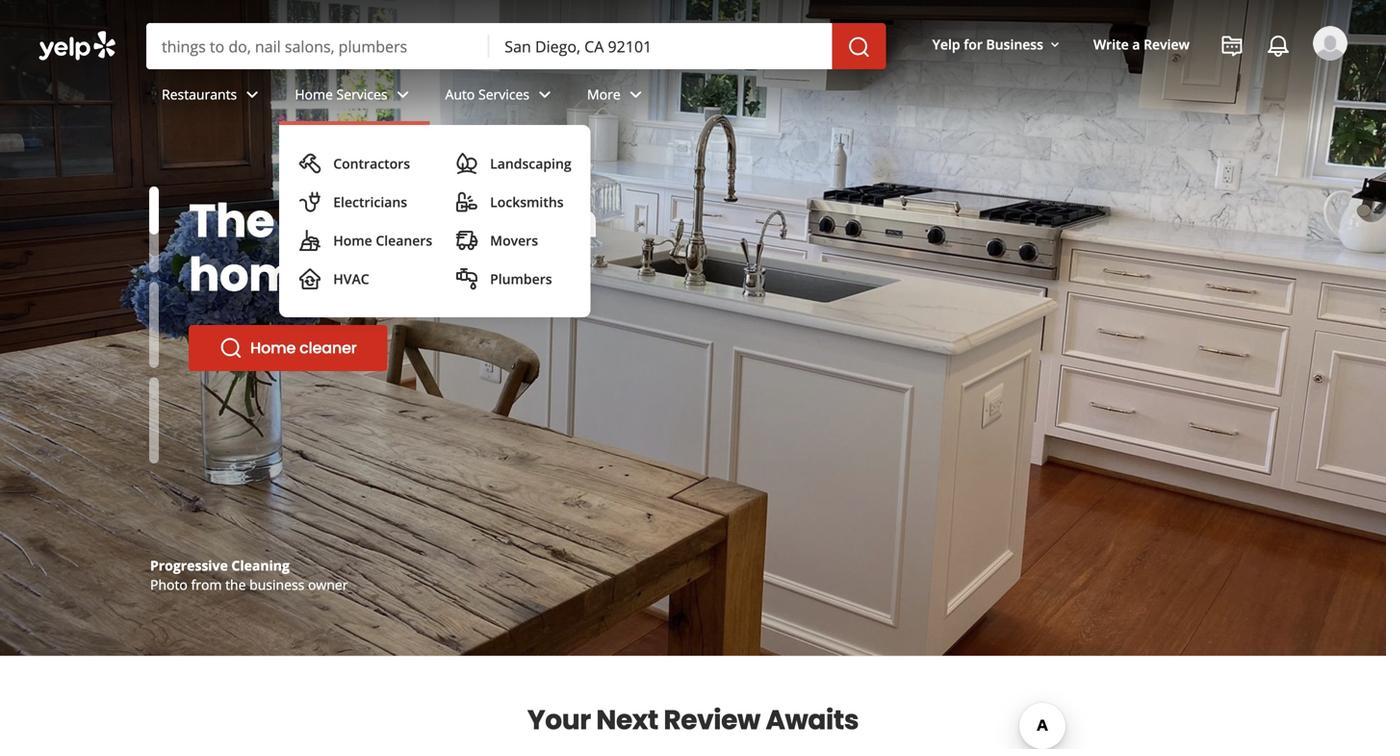 Task type: vqa. For each thing, say whether or not it's contained in the screenshot.
the topmost the W.
no



Task type: locate. For each thing, give the bounding box(es) containing it.
0 horizontal spatial services
[[336, 85, 387, 104]]

a inside the gift of a clean home
[[427, 189, 458, 254]]

24 landscaping v2 image
[[455, 152, 479, 175]]

2 none field from the left
[[489, 23, 832, 69]]

1 vertical spatial home
[[333, 232, 372, 250]]

0 horizontal spatial 24 chevron down v2 image
[[391, 83, 414, 106]]

none field up home services on the left top of page
[[146, 23, 489, 69]]

for
[[964, 35, 983, 53]]

24 chevron down v2 image inside auto services link
[[533, 83, 556, 106]]

locksmiths
[[490, 193, 564, 211]]

write
[[1093, 35, 1129, 53]]

menu
[[279, 125, 591, 318]]

24 electrician v2 image
[[299, 191, 322, 214]]

1 24 chevron down v2 image from the left
[[391, 83, 414, 106]]

0 vertical spatial home
[[295, 85, 333, 104]]

progressive
[[150, 557, 228, 575]]

electricians
[[333, 193, 407, 211]]

services for home services
[[336, 85, 387, 104]]

next
[[596, 702, 658, 740]]

cleaner
[[300, 337, 357, 359]]

none field things to do, nail salons, plumbers
[[146, 23, 489, 69]]

1 horizontal spatial 24 chevron down v2 image
[[624, 83, 648, 106]]

gift
[[284, 189, 363, 254]]

1 none field from the left
[[146, 23, 489, 69]]

the
[[225, 576, 246, 594]]

services right auto
[[478, 85, 529, 104]]

24 chevron down v2 image inside restaurants link
[[241, 83, 264, 106]]

write a review
[[1093, 35, 1190, 53]]

1 horizontal spatial review
[[1144, 35, 1190, 53]]

2 vertical spatial home
[[250, 337, 296, 359]]

explore banner section banner
[[0, 0, 1386, 656]]

0 vertical spatial review
[[1144, 35, 1190, 53]]

services
[[336, 85, 387, 104], [478, 85, 529, 104]]

24 chevron down v2 image right more
[[624, 83, 648, 106]]

24 chevron down v2 image inside the more link
[[624, 83, 648, 106]]

1 24 chevron down v2 image from the left
[[241, 83, 264, 106]]

None search field
[[146, 23, 886, 69]]

review inside user actions element
[[1144, 35, 1190, 53]]

2 24 chevron down v2 image from the left
[[533, 83, 556, 106]]

24 plumbers v2 image
[[455, 268, 479, 291]]

a right write
[[1132, 35, 1140, 53]]

home down things to do, nail salons, plumbers field
[[295, 85, 333, 104]]

24 search v2 image
[[219, 337, 243, 360]]

0 horizontal spatial 24 chevron down v2 image
[[241, 83, 264, 106]]

24 chevron down v2 image left auto
[[391, 83, 414, 106]]

2 24 chevron down v2 image from the left
[[624, 83, 648, 106]]

restaurants link
[[146, 69, 279, 125]]

more
[[587, 85, 621, 104]]

menu containing contractors
[[279, 125, 591, 318]]

the
[[189, 189, 274, 254]]

None field
[[146, 23, 489, 69], [489, 23, 832, 69]]

16 chevron down v2 image
[[1047, 37, 1063, 53]]

review for next
[[664, 702, 760, 740]]

home cleaners link
[[291, 221, 440, 260]]

home inside menu
[[333, 232, 372, 250]]

yelp for business button
[[925, 27, 1070, 62]]

24 chevron down v2 image
[[241, 83, 264, 106], [624, 83, 648, 106]]

yelp for business
[[932, 35, 1043, 53]]

a right of
[[427, 189, 458, 254]]

24 chevron down v2 image
[[391, 83, 414, 106], [533, 83, 556, 106]]

0 horizontal spatial review
[[664, 702, 760, 740]]

0 horizontal spatial a
[[427, 189, 458, 254]]

a
[[1132, 35, 1140, 53], [427, 189, 458, 254]]

24 moving v2 image
[[455, 229, 479, 252]]

services down things to do, nail salons, plumbers field
[[336, 85, 387, 104]]

24 chevron down v2 image for home services
[[391, 83, 414, 106]]

1 horizontal spatial services
[[478, 85, 529, 104]]

24 chevron down v2 image inside home services link
[[391, 83, 414, 106]]

1 services from the left
[[336, 85, 387, 104]]

1 vertical spatial review
[[664, 702, 760, 740]]

electricians link
[[291, 183, 440, 221]]

select slide image
[[149, 150, 159, 236]]

24 chevron down v2 image right auto services
[[533, 83, 556, 106]]

owner
[[308, 576, 348, 594]]

review right write
[[1144, 35, 1190, 53]]

from
[[191, 576, 222, 594]]

movers
[[490, 232, 538, 250]]

none field up more
[[489, 23, 832, 69]]

review
[[1144, 35, 1190, 53], [664, 702, 760, 740]]

home right '24 search v2' icon
[[250, 337, 296, 359]]

of
[[372, 189, 417, 254]]

24 chevron down v2 image right the restaurants
[[241, 83, 264, 106]]

business categories element
[[146, 69, 1348, 318]]

1 horizontal spatial 24 chevron down v2 image
[[533, 83, 556, 106]]

landscaping
[[490, 154, 571, 173]]

review right next
[[664, 702, 760, 740]]

2 services from the left
[[478, 85, 529, 104]]

home services
[[295, 85, 387, 104]]

restaurants
[[162, 85, 237, 104]]

1 horizontal spatial a
[[1132, 35, 1140, 53]]

review for a
[[1144, 35, 1190, 53]]

home
[[295, 85, 333, 104], [333, 232, 372, 250], [250, 337, 296, 359]]

1 vertical spatial a
[[427, 189, 458, 254]]

home for home cleaners
[[333, 232, 372, 250]]

24 locksmith v2 image
[[455, 191, 479, 214]]

None search field
[[0, 0, 1386, 318]]

things to do, nail salons, plumbers text field
[[146, 23, 489, 69]]

home up hvac
[[333, 232, 372, 250]]

more link
[[572, 69, 663, 125]]



Task type: describe. For each thing, give the bounding box(es) containing it.
none field address, neighborhood, city, state or zip
[[489, 23, 832, 69]]

24 chevron down v2 image for more
[[624, 83, 648, 106]]

business
[[249, 576, 304, 594]]

services for auto services
[[478, 85, 529, 104]]

cleaners
[[376, 232, 432, 250]]

clean
[[467, 189, 598, 254]]

auto services link
[[430, 69, 572, 125]]

home cleaner
[[250, 337, 357, 359]]

24 chevron down v2 image for restaurants
[[241, 83, 264, 106]]

business
[[986, 35, 1043, 53]]

home
[[189, 243, 325, 308]]

your next review awaits
[[527, 702, 859, 740]]

photo
[[150, 576, 188, 594]]

address, neighborhood, city, state or zip text field
[[489, 23, 832, 69]]

awaits
[[766, 702, 859, 740]]

your
[[527, 702, 591, 740]]

notifications image
[[1267, 35, 1290, 58]]

home services link
[[279, 69, 430, 125]]

search image
[[848, 36, 871, 59]]

projects image
[[1221, 35, 1244, 58]]

24 home cleaning v2 image
[[299, 229, 322, 252]]

contractors link
[[291, 144, 440, 183]]

0 vertical spatial a
[[1132, 35, 1140, 53]]

locksmiths link
[[448, 183, 579, 221]]

menu inside business categories element
[[279, 125, 591, 318]]

progressive cleaning link
[[150, 557, 290, 575]]

24 chevron down v2 image for auto services
[[533, 83, 556, 106]]

yelp
[[932, 35, 960, 53]]

home for home services
[[295, 85, 333, 104]]

user actions element
[[917, 24, 1375, 142]]

home cleaner link
[[189, 325, 388, 372]]

cleaning
[[231, 557, 290, 575]]

auto
[[445, 85, 475, 104]]

landscaping link
[[448, 144, 579, 183]]

none search field inside the explore banner section banner
[[146, 23, 886, 69]]

contractors
[[333, 154, 410, 173]]

auto services
[[445, 85, 529, 104]]

the gift of a clean home
[[189, 189, 598, 308]]

plumbers link
[[448, 260, 579, 298]]

progressive cleaning photo from the business owner
[[150, 557, 348, 594]]

movers link
[[448, 221, 579, 260]]

hvac
[[333, 270, 369, 288]]

apple l. image
[[1313, 26, 1348, 61]]

none search field containing yelp for business
[[0, 0, 1386, 318]]

plumbers
[[490, 270, 552, 288]]

24 contractor v2 image
[[299, 152, 322, 175]]

home cleaners
[[333, 232, 432, 250]]

home for home cleaner
[[250, 337, 296, 359]]

24 heating cooling v2 image
[[299, 268, 322, 291]]

hvac link
[[291, 260, 440, 298]]

write a review link
[[1086, 27, 1197, 62]]



